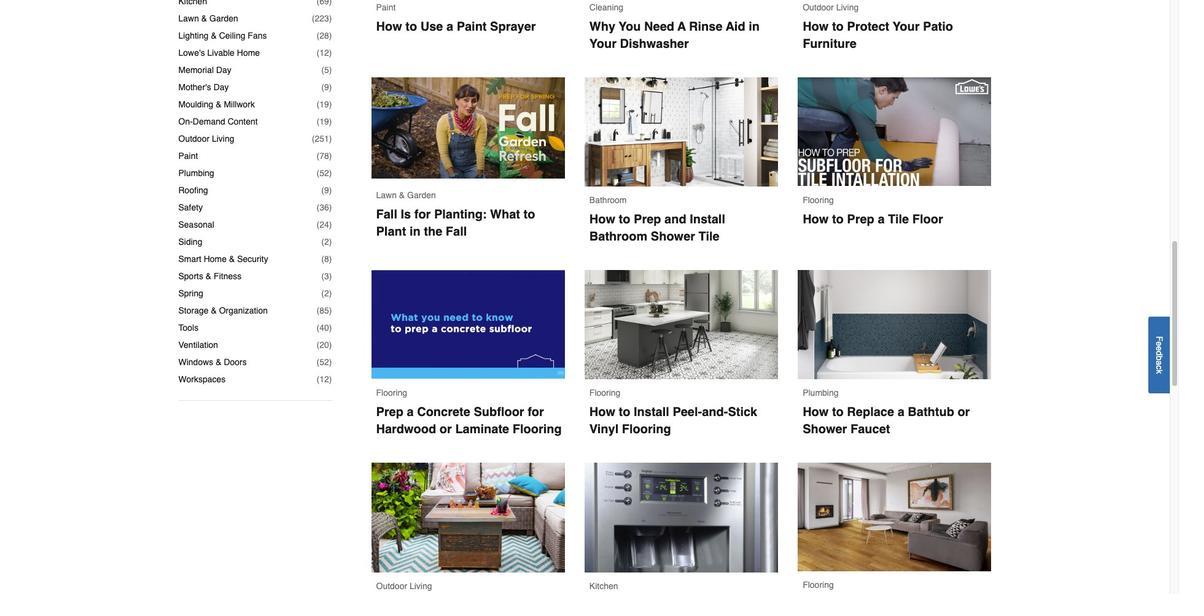Task type: describe. For each thing, give the bounding box(es) containing it.
tools
[[178, 323, 198, 333]]

( 36 )
[[317, 203, 332, 213]]

how for how to replace a bathtub or shower faucet
[[803, 405, 829, 419]]

how to protect your patio furniture
[[803, 20, 956, 51]]

fitness
[[214, 271, 241, 281]]

a inside prep a concrete subfloor for hardwood or laminate flooring
[[407, 405, 414, 419]]

doors
[[224, 357, 247, 367]]

what
[[490, 208, 520, 222]]

outdoor living for how to protect your patio furniture
[[803, 3, 859, 13]]

( 19 ) for content
[[317, 117, 332, 127]]

your inside 'why you need a rinse aid in your dishwasher'
[[589, 37, 616, 51]]

lowe's
[[178, 48, 205, 58]]

need
[[644, 20, 674, 34]]

2 e from the top
[[1154, 346, 1164, 351]]

stick
[[728, 405, 757, 419]]

memorial
[[178, 65, 214, 75]]

millwork
[[224, 100, 255, 109]]

& up is
[[399, 191, 405, 200]]

how for how to prep a tile floor
[[803, 212, 829, 226]]

( for safety
[[317, 203, 319, 213]]

prep for a
[[847, 212, 874, 226]]

a kitchen with white cabinets, stainless steel appliances and a black and white vinyl floor. image
[[584, 270, 778, 379]]

tile inside how to prep and install bathroom shower tile
[[699, 230, 720, 244]]

) for outdoor living
[[329, 134, 332, 144]]

to for how to protect your patio furniture
[[832, 20, 844, 34]]

the
[[424, 225, 442, 239]]

9 for mother's day
[[324, 82, 329, 92]]

( 52 ) for plumbing
[[317, 168, 332, 178]]

( for lowe's livable home
[[317, 48, 319, 58]]

use
[[420, 20, 443, 34]]

) for sports & fitness
[[329, 271, 332, 281]]

bathtub
[[908, 405, 954, 419]]

f
[[1154, 336, 1164, 341]]

8
[[324, 254, 329, 264]]

floor
[[912, 212, 943, 226]]

( for smart home & security
[[321, 254, 324, 264]]

smart
[[178, 254, 201, 264]]

for inside prep a concrete subfloor for hardwood or laminate flooring
[[528, 405, 544, 419]]

) for on-demand content
[[329, 117, 332, 127]]

a blue and white image that says "what you need to prep a concrete subfloor". image
[[371, 270, 565, 379]]

sports & fitness
[[178, 271, 241, 281]]

c
[[1154, 365, 1164, 370]]

12 for workspaces
[[319, 375, 329, 384]]

19 for moulding & millwork
[[319, 100, 329, 109]]

shower for replace
[[803, 422, 847, 436]]

outdoor for how to protect your patio furniture
[[803, 3, 834, 13]]

organization
[[219, 306, 268, 316]]

1 horizontal spatial tile
[[888, 212, 909, 226]]

( 52 ) for windows & doors
[[317, 357, 332, 367]]

2 vertical spatial living
[[410, 581, 432, 591]]

( for memorial day
[[321, 65, 324, 75]]

kitchen
[[589, 581, 618, 591]]

why
[[589, 20, 615, 34]]

& for ( 3 )
[[206, 271, 211, 281]]

to for how to prep a tile floor
[[832, 212, 844, 226]]

replace
[[847, 405, 894, 419]]

kitchen link
[[584, 463, 778, 594]]

fans
[[248, 31, 267, 41]]

plumbing for how to replace a bathtub or shower faucet
[[803, 388, 839, 398]]

& up fitness
[[229, 254, 235, 264]]

223
[[315, 14, 329, 23]]

living for how to protect your patio furniture
[[836, 3, 859, 13]]

36
[[319, 203, 329, 213]]

outdoor for (
[[178, 134, 209, 144]]

f e e d b a c k button
[[1148, 317, 1170, 393]]

a inside button
[[1154, 360, 1164, 365]]

0 vertical spatial home
[[237, 48, 260, 58]]

or inside prep a concrete subfloor for hardwood or laminate flooring
[[440, 422, 452, 436]]

( 2 ) for siding
[[321, 237, 332, 247]]

to for how to replace a bathtub or shower faucet
[[832, 405, 844, 419]]

storage
[[178, 306, 209, 316]]

3
[[324, 271, 329, 281]]

furniture
[[803, 37, 857, 51]]

is
[[401, 208, 411, 222]]

plant
[[376, 225, 406, 239]]

day for memorial day
[[216, 65, 231, 75]]

( 5 )
[[321, 65, 332, 75]]

) for mother's day
[[329, 82, 332, 92]]

a large bathroom with a glass door shower and white shower tile. image
[[584, 78, 778, 187]]

aid
[[726, 20, 745, 34]]

how to prep and install bathroom shower tile
[[589, 212, 729, 244]]

to inside fall is for planting: what to plant in the fall
[[523, 208, 535, 222]]

a video about refinishing hardwood floors. image
[[798, 463, 991, 572]]

plumbing for (
[[178, 168, 214, 178]]

1 vertical spatial paint
[[457, 20, 487, 34]]

( 8 )
[[321, 254, 332, 264]]

how to use a paint sprayer
[[376, 20, 536, 34]]

1 vertical spatial home
[[204, 254, 227, 264]]

a distressed-finish patio coffee table on a patio in front of outdoor furniture. image
[[371, 463, 565, 573]]

f e e d b a c k
[[1154, 336, 1164, 374]]

hardwood
[[376, 422, 436, 436]]

protect
[[847, 20, 889, 34]]

( for seasonal
[[317, 220, 319, 230]]

2 vertical spatial outdoor
[[376, 581, 407, 591]]

52 for windows & doors
[[319, 357, 329, 367]]

cleaning
[[589, 3, 623, 13]]

to for how to use a paint sprayer
[[405, 20, 417, 34]]

2 for spring
[[324, 289, 329, 298]]

& for ( 223 )
[[201, 14, 207, 23]]

how to replace a bathtub or shower faucet
[[803, 405, 973, 436]]

( for mother's day
[[321, 82, 324, 92]]

20
[[319, 340, 329, 350]]

( for spring
[[321, 289, 324, 298]]

5
[[324, 65, 329, 75]]

laminate
[[455, 422, 509, 436]]

seasonal
[[178, 220, 214, 230]]

on-
[[178, 117, 193, 127]]

in inside 'why you need a rinse aid in your dishwasher'
[[749, 20, 760, 34]]

1 horizontal spatial outdoor living
[[376, 581, 432, 591]]

you
[[619, 20, 641, 34]]

livable
[[207, 48, 235, 58]]

safety
[[178, 203, 203, 213]]

a bathroom with a white tub, blue mosaic tile and a brushed nickel tub faucet and spout. image
[[798, 270, 991, 379]]

( for lawn & garden
[[312, 14, 315, 23]]

and-
[[702, 405, 728, 419]]

peel-
[[673, 405, 702, 419]]

) for ventilation
[[329, 340, 332, 350]]

flooring inside how to install peel-and-stick vinyl flooring
[[622, 422, 671, 436]]

85
[[319, 306, 329, 316]]

24
[[319, 220, 329, 230]]

lighting & ceiling fans
[[178, 31, 267, 41]]

( 78 )
[[317, 151, 332, 161]]

( for siding
[[321, 237, 324, 247]]

how to install peel-and-stick vinyl flooring
[[589, 405, 761, 436]]

b
[[1154, 356, 1164, 360]]

planting:
[[434, 208, 487, 222]]

( 2 ) for spring
[[321, 289, 332, 298]]

replace a refrigerator water filter image
[[584, 463, 778, 573]]

content
[[228, 117, 258, 127]]

living for (
[[212, 134, 234, 144]]

ventilation
[[178, 340, 218, 350]]

1 vertical spatial fall
[[446, 225, 467, 239]]

2 for siding
[[324, 237, 329, 247]]

smart home & security
[[178, 254, 268, 264]]

( 24 )
[[317, 220, 332, 230]]

78
[[319, 151, 329, 161]]

install inside how to prep and install bathroom shower tile
[[690, 212, 725, 227]]

moulding & millwork
[[178, 100, 255, 109]]

( for workspaces
[[317, 375, 319, 384]]

a
[[677, 20, 686, 34]]

for inside fall is for planting: what to plant in the fall
[[414, 208, 431, 222]]

prep a concrete subfloor for hardwood or laminate flooring
[[376, 405, 562, 436]]

mother's
[[178, 82, 211, 92]]

( 85 )
[[317, 306, 332, 316]]

fall is for planting: what to plant in the fall
[[376, 208, 539, 239]]

( 223 )
[[312, 14, 332, 23]]

garden for (
[[209, 14, 238, 23]]



Task type: locate. For each thing, give the bounding box(es) containing it.
a for floor
[[878, 212, 885, 226]]

2 ( 52 ) from the top
[[317, 357, 332, 367]]

0 horizontal spatial plumbing
[[178, 168, 214, 178]]

1 horizontal spatial lawn
[[376, 191, 397, 200]]

0 horizontal spatial lawn
[[178, 14, 199, 23]]

( for ventilation
[[317, 340, 319, 350]]

paint for how to use a paint sprayer
[[376, 3, 396, 12]]

lawn & garden
[[178, 14, 238, 23], [376, 191, 436, 200]]

0 horizontal spatial your
[[589, 37, 616, 51]]

1 vertical spatial plumbing
[[803, 388, 839, 398]]

concrete
[[417, 405, 470, 419]]

0 vertical spatial tile
[[888, 212, 909, 226]]

) down 5
[[329, 82, 332, 92]]

12 for lowe's livable home
[[319, 48, 329, 58]]

) down '( 5 )'
[[329, 100, 332, 109]]

( 9 ) for roofing
[[321, 185, 332, 195]]

7 ) from the top
[[329, 117, 332, 127]]

( 9 ) down 5
[[321, 82, 332, 92]]

) for siding
[[329, 237, 332, 247]]

0 vertical spatial 2
[[324, 237, 329, 247]]

18 ) from the top
[[329, 306, 332, 316]]

0 horizontal spatial home
[[204, 254, 227, 264]]

1 vertical spatial 12
[[319, 375, 329, 384]]

shower inside how to prep and install bathroom shower tile
[[651, 230, 695, 244]]

1 vertical spatial day
[[213, 82, 229, 92]]

2 vertical spatial paint
[[178, 151, 198, 161]]

) down '223'
[[329, 31, 332, 41]]

day down livable
[[216, 65, 231, 75]]

garden for fall is for planting: what to plant in the fall
[[407, 191, 436, 200]]

e up d
[[1154, 341, 1164, 346]]

2 52 from the top
[[319, 357, 329, 367]]

0 horizontal spatial shower
[[651, 230, 695, 244]]

) up ( 28 )
[[329, 14, 332, 23]]

windows & doors
[[178, 357, 247, 367]]

1 12 from the top
[[319, 48, 329, 58]]

0 vertical spatial bathroom
[[589, 195, 627, 205]]

a for or
[[898, 405, 904, 419]]

your inside 'how to protect your patio furniture'
[[893, 20, 920, 34]]

( 12 ) for workspaces
[[317, 375, 332, 384]]

a up the "k"
[[1154, 360, 1164, 365]]

shower for prep
[[651, 230, 695, 244]]

1 vertical spatial ( 19 )
[[317, 117, 332, 127]]

0 horizontal spatial in
[[410, 225, 420, 239]]

&
[[201, 14, 207, 23], [211, 31, 217, 41], [216, 100, 221, 109], [399, 191, 405, 200], [229, 254, 235, 264], [206, 271, 211, 281], [211, 306, 217, 316], [216, 357, 221, 367]]

a right use
[[446, 20, 453, 34]]

1 vertical spatial or
[[440, 422, 452, 436]]

day
[[216, 65, 231, 75], [213, 82, 229, 92]]

10 ) from the top
[[329, 168, 332, 178]]

2 2 from the top
[[324, 289, 329, 298]]

d
[[1154, 351, 1164, 356]]

4 ) from the top
[[329, 65, 332, 75]]

ceiling
[[219, 31, 245, 41]]

windows
[[178, 357, 213, 367]]

) for paint
[[329, 151, 332, 161]]

in right aid
[[749, 20, 760, 34]]

to inside how to prep and install bathroom shower tile
[[619, 212, 630, 227]]

1 vertical spatial outdoor
[[178, 134, 209, 144]]

lawn for fall is for planting: what to plant in the fall
[[376, 191, 397, 200]]

lawn for (
[[178, 14, 199, 23]]

12 ) from the top
[[329, 203, 332, 213]]

2 9 from the top
[[324, 185, 329, 195]]

40
[[319, 323, 329, 333]]

your
[[893, 20, 920, 34], [589, 37, 616, 51]]

0 horizontal spatial tile
[[699, 230, 720, 244]]

( 9 ) up "( 36 )"
[[321, 185, 332, 195]]

9 down 5
[[324, 82, 329, 92]]

( for roofing
[[321, 185, 324, 195]]

0 horizontal spatial garden
[[209, 14, 238, 23]]

) down "( 36 )"
[[329, 220, 332, 230]]

0 horizontal spatial for
[[414, 208, 431, 222]]

( 9 ) for mother's day
[[321, 82, 332, 92]]

52 for plumbing
[[319, 168, 329, 178]]

to inside 'how to protect your patio furniture'
[[832, 20, 844, 34]]

( 9 )
[[321, 82, 332, 92], [321, 185, 332, 195]]

19 up ( 251 )
[[319, 100, 329, 109]]

0 vertical spatial or
[[958, 405, 970, 419]]

) down ( 8 )
[[329, 271, 332, 281]]

) for storage & organization
[[329, 306, 332, 316]]

for right subfloor
[[528, 405, 544, 419]]

install inside how to install peel-and-stick vinyl flooring
[[634, 405, 669, 419]]

home
[[237, 48, 260, 58], [204, 254, 227, 264]]

0 vertical spatial outdoor living
[[803, 3, 859, 13]]

) up 20
[[329, 323, 332, 333]]

1 horizontal spatial paint
[[376, 3, 396, 12]]

mother's day
[[178, 82, 229, 92]]

2 horizontal spatial paint
[[457, 20, 487, 34]]

9 ) from the top
[[329, 151, 332, 161]]

9
[[324, 82, 329, 92], [324, 185, 329, 195]]

your down the why
[[589, 37, 616, 51]]

lawn & garden for (
[[178, 14, 238, 23]]

a inside how to replace a bathtub or shower faucet
[[898, 405, 904, 419]]

or inside how to replace a bathtub or shower faucet
[[958, 405, 970, 419]]

security
[[237, 254, 268, 264]]

2 bathroom from the top
[[589, 230, 647, 244]]

( for moulding & millwork
[[317, 100, 319, 109]]

1 horizontal spatial outdoor
[[376, 581, 407, 591]]

1 horizontal spatial for
[[528, 405, 544, 419]]

0 vertical spatial ( 52 )
[[317, 168, 332, 178]]

1 vertical spatial install
[[634, 405, 669, 419]]

) up "( 36 )"
[[329, 185, 332, 195]]

) for spring
[[329, 289, 332, 298]]

11 ) from the top
[[329, 185, 332, 195]]

0 vertical spatial ( 19 )
[[317, 100, 332, 109]]

fall up plant
[[376, 208, 397, 222]]

) down ( 40 )
[[329, 340, 332, 350]]

how inside how to install peel-and-stick vinyl flooring
[[589, 405, 615, 419]]

2 horizontal spatial outdoor living
[[803, 3, 859, 13]]

12 down 28
[[319, 48, 329, 58]]

( 251 )
[[312, 134, 332, 144]]

& up lighting
[[201, 14, 207, 23]]

to inside how to install peel-and-stick vinyl flooring
[[619, 405, 630, 419]]

sports
[[178, 271, 203, 281]]

0 vertical spatial 9
[[324, 82, 329, 92]]

1 vertical spatial ( 2 )
[[321, 289, 332, 298]]

) up the 251
[[329, 117, 332, 127]]

home down fans
[[237, 48, 260, 58]]

0 vertical spatial for
[[414, 208, 431, 222]]

( for paint
[[317, 151, 319, 161]]

( 2 )
[[321, 237, 332, 247], [321, 289, 332, 298]]

( 12 ) down 28
[[317, 48, 332, 58]]

k
[[1154, 370, 1164, 374]]

sprayer
[[490, 20, 536, 34]]

lawn & garden up lighting & ceiling fans
[[178, 14, 238, 23]]

home up "sports & fitness"
[[204, 254, 227, 264]]

1 vertical spatial lawn
[[376, 191, 397, 200]]

how to prep a tile floor
[[803, 212, 943, 226]]

3 ) from the top
[[329, 48, 332, 58]]

0 vertical spatial your
[[893, 20, 920, 34]]

20 ) from the top
[[329, 340, 332, 350]]

how for how to use a paint sprayer
[[376, 20, 402, 34]]

e
[[1154, 341, 1164, 346], [1154, 346, 1164, 351]]

( for lighting & ceiling fans
[[317, 31, 319, 41]]

0 vertical spatial 12
[[319, 48, 329, 58]]

1 vertical spatial for
[[528, 405, 544, 419]]

) up 40
[[329, 306, 332, 316]]

) for seasonal
[[329, 220, 332, 230]]

0 vertical spatial living
[[836, 3, 859, 13]]

day up moulding & millwork
[[213, 82, 229, 92]]

day for mother's day
[[213, 82, 229, 92]]

or down concrete
[[440, 422, 452, 436]]

1 2 from the top
[[324, 237, 329, 247]]

1 ( 12 ) from the top
[[317, 48, 332, 58]]

2 ) from the top
[[329, 31, 332, 41]]

prep for and
[[634, 212, 661, 227]]

rinse
[[689, 20, 722, 34]]

roofing
[[178, 185, 208, 195]]

patio
[[923, 20, 953, 34]]

lawn up lighting
[[178, 14, 199, 23]]

to inside how to replace a bathtub or shower faucet
[[832, 405, 844, 419]]

outdoor living for (
[[178, 134, 234, 144]]

0 vertical spatial ( 2 )
[[321, 237, 332, 247]]

lawn
[[178, 14, 199, 23], [376, 191, 397, 200]]

in
[[749, 20, 760, 34], [410, 225, 420, 239]]

subfloor
[[474, 405, 524, 419]]

) down ( 3 )
[[329, 289, 332, 298]]

flooring link
[[798, 463, 991, 594]]

how for how to install peel-and-stick vinyl flooring
[[589, 405, 615, 419]]

living
[[836, 3, 859, 13], [212, 134, 234, 144], [410, 581, 432, 591]]

1 ( 9 ) from the top
[[321, 82, 332, 92]]

( 28 )
[[317, 31, 332, 41]]

( 52 ) down ( 20 )
[[317, 357, 332, 367]]

outdoor living link
[[371, 463, 565, 594]]

& right sports at left
[[206, 271, 211, 281]]

why you need a rinse aid in your dishwasher
[[589, 20, 763, 51]]

0 vertical spatial ( 9 )
[[321, 82, 332, 92]]

2 horizontal spatial outdoor
[[803, 3, 834, 13]]

1 horizontal spatial home
[[237, 48, 260, 58]]

prep inside prep a concrete subfloor for hardwood or laminate flooring
[[376, 405, 403, 419]]

prep inside how to prep and install bathroom shower tile
[[634, 212, 661, 227]]

0 vertical spatial lawn & garden
[[178, 14, 238, 23]]

52 down ( 78 ) on the top left of page
[[319, 168, 329, 178]]

( for plumbing
[[317, 168, 319, 178]]

0 horizontal spatial lawn & garden
[[178, 14, 238, 23]]

in inside fall is for planting: what to plant in the fall
[[410, 225, 420, 239]]

0 horizontal spatial outdoor living
[[178, 134, 234, 144]]

garden up is
[[407, 191, 436, 200]]

memorial day
[[178, 65, 231, 75]]

8 ) from the top
[[329, 134, 332, 144]]

a left bathtub at the right of page
[[898, 405, 904, 419]]

and
[[664, 212, 686, 227]]

9 up "( 36 )"
[[324, 185, 329, 195]]

251
[[315, 134, 329, 144]]

0 horizontal spatial fall
[[376, 208, 397, 222]]

lawn up plant
[[376, 191, 397, 200]]

0 horizontal spatial or
[[440, 422, 452, 436]]

) for smart home & security
[[329, 254, 332, 264]]

1 19 from the top
[[319, 100, 329, 109]]

1 horizontal spatial plumbing
[[803, 388, 839, 398]]

1 vertical spatial ( 12 )
[[317, 375, 332, 384]]

& up lowe's livable home
[[211, 31, 217, 41]]

( 12 )
[[317, 48, 332, 58], [317, 375, 332, 384]]

1 ( 19 ) from the top
[[317, 100, 332, 109]]

1 horizontal spatial prep
[[634, 212, 661, 227]]

lawn & garden for fall is for planting: what to plant in the fall
[[376, 191, 436, 200]]

19 ) from the top
[[329, 323, 332, 333]]

( for sports & fitness
[[321, 271, 324, 281]]

21 ) from the top
[[329, 357, 332, 367]]

1 horizontal spatial install
[[690, 212, 725, 227]]

) down ( 78 ) on the top left of page
[[329, 168, 332, 178]]

( 19 ) for millwork
[[317, 100, 332, 109]]

13 ) from the top
[[329, 220, 332, 230]]

) up the ( 24 )
[[329, 203, 332, 213]]

on-demand content
[[178, 117, 258, 127]]

& for ( 85 )
[[211, 306, 217, 316]]

dishwasher
[[620, 37, 689, 51]]

12
[[319, 48, 329, 58], [319, 375, 329, 384]]

0 vertical spatial paint
[[376, 3, 396, 12]]

( for storage & organization
[[317, 306, 319, 316]]

0 vertical spatial garden
[[209, 14, 238, 23]]

0 horizontal spatial install
[[634, 405, 669, 419]]

0 horizontal spatial outdoor
[[178, 134, 209, 144]]

how inside 'how to protect your patio furniture'
[[803, 20, 829, 34]]

( 19 ) up the 251
[[317, 117, 332, 127]]

) down 20
[[329, 375, 332, 384]]

2 ( 9 ) from the top
[[321, 185, 332, 195]]

52 down ( 20 )
[[319, 357, 329, 367]]

1 bathroom from the top
[[589, 195, 627, 205]]

or
[[958, 405, 970, 419], [440, 422, 452, 436]]

spring
[[178, 289, 203, 298]]

0 horizontal spatial paint
[[178, 151, 198, 161]]

16 ) from the top
[[329, 271, 332, 281]]

0 vertical spatial day
[[216, 65, 231, 75]]

& up on-demand content
[[216, 100, 221, 109]]

2 up 8
[[324, 237, 329, 247]]

1 vertical spatial ( 52 )
[[317, 357, 332, 367]]

2 down ( 3 )
[[324, 289, 329, 298]]

your left patio
[[893, 20, 920, 34]]

17 ) from the top
[[329, 289, 332, 298]]

5 ) from the top
[[329, 82, 332, 92]]

19 for on-demand content
[[319, 117, 329, 127]]

to for how to prep and install bathroom shower tile
[[619, 212, 630, 227]]

install right and
[[690, 212, 725, 227]]

0 horizontal spatial prep
[[376, 405, 403, 419]]

) up 3
[[329, 254, 332, 264]]

a video on preparing your fall garden for spring. image
[[371, 78, 565, 179]]

2 19 from the top
[[319, 117, 329, 127]]

a left floor
[[878, 212, 885, 226]]

install
[[690, 212, 725, 227], [634, 405, 669, 419]]

1 horizontal spatial lawn & garden
[[376, 191, 436, 200]]

) for moulding & millwork
[[329, 100, 332, 109]]

) for lighting & ceiling fans
[[329, 31, 332, 41]]

1 vertical spatial lawn & garden
[[376, 191, 436, 200]]

2 horizontal spatial prep
[[847, 212, 874, 226]]

( for tools
[[317, 323, 319, 333]]

shower down and
[[651, 230, 695, 244]]

( for windows & doors
[[317, 357, 319, 367]]

(
[[312, 14, 315, 23], [317, 31, 319, 41], [317, 48, 319, 58], [321, 65, 324, 75], [321, 82, 324, 92], [317, 100, 319, 109], [317, 117, 319, 127], [312, 134, 315, 144], [317, 151, 319, 161], [317, 168, 319, 178], [321, 185, 324, 195], [317, 203, 319, 213], [317, 220, 319, 230], [321, 237, 324, 247], [321, 254, 324, 264], [321, 271, 324, 281], [321, 289, 324, 298], [317, 306, 319, 316], [317, 323, 319, 333], [317, 340, 319, 350], [317, 357, 319, 367], [317, 375, 319, 384]]

1 vertical spatial bathroom
[[589, 230, 647, 244]]

0 vertical spatial install
[[690, 212, 725, 227]]

0 vertical spatial in
[[749, 20, 760, 34]]

paint for (
[[178, 151, 198, 161]]

) down ( 28 )
[[329, 65, 332, 75]]

prep
[[847, 212, 874, 226], [634, 212, 661, 227], [376, 405, 403, 419]]

1 ) from the top
[[329, 14, 332, 23]]

( 3 )
[[321, 271, 332, 281]]

) for lawn & garden
[[329, 14, 332, 23]]

0 vertical spatial outdoor
[[803, 3, 834, 13]]

2 ( 19 ) from the top
[[317, 117, 332, 127]]

0 vertical spatial fall
[[376, 208, 397, 222]]

a up hardwood
[[407, 405, 414, 419]]

0 horizontal spatial living
[[212, 134, 234, 144]]

to
[[405, 20, 417, 34], [832, 20, 844, 34], [523, 208, 535, 222], [832, 212, 844, 226], [619, 212, 630, 227], [619, 405, 630, 419], [832, 405, 844, 419]]

1 vertical spatial ( 9 )
[[321, 185, 332, 195]]

how inside how to replace a bathtub or shower faucet
[[803, 405, 829, 419]]

1 vertical spatial living
[[212, 134, 234, 144]]

1 vertical spatial your
[[589, 37, 616, 51]]

( 12 ) for lowe's livable home
[[317, 48, 332, 58]]

12 down 20
[[319, 375, 329, 384]]

1 vertical spatial garden
[[407, 191, 436, 200]]

paint
[[376, 3, 396, 12], [457, 20, 487, 34], [178, 151, 198, 161]]

lighting
[[178, 31, 209, 41]]

1 horizontal spatial or
[[958, 405, 970, 419]]

1 vertical spatial in
[[410, 225, 420, 239]]

19 up the 251
[[319, 117, 329, 127]]

2 ( 2 ) from the top
[[321, 289, 332, 298]]

how for how to protect your patio furniture
[[803, 20, 829, 34]]

( 2 ) down ( 3 )
[[321, 289, 332, 298]]

0 vertical spatial ( 12 )
[[317, 48, 332, 58]]

0 vertical spatial shower
[[651, 230, 695, 244]]

) down ( 251 )
[[329, 151, 332, 161]]

shower inside how to replace a bathtub or shower faucet
[[803, 422, 847, 436]]

9 for roofing
[[324, 185, 329, 195]]

outdoor living
[[803, 3, 859, 13], [178, 134, 234, 144], [376, 581, 432, 591]]

shower left faucet
[[803, 422, 847, 436]]

6 ) from the top
[[329, 100, 332, 109]]

) for workspaces
[[329, 375, 332, 384]]

2 ( 12 ) from the top
[[317, 375, 332, 384]]

1 horizontal spatial garden
[[407, 191, 436, 200]]

storage & organization
[[178, 306, 268, 316]]

0 vertical spatial lawn
[[178, 14, 199, 23]]

how inside how to prep and install bathroom shower tile
[[589, 212, 615, 227]]

for right is
[[414, 208, 431, 222]]

14 ) from the top
[[329, 237, 332, 247]]

( 12 ) down 20
[[317, 375, 332, 384]]

0 vertical spatial plumbing
[[178, 168, 214, 178]]

fall down planting:
[[446, 225, 467, 239]]

2 vertical spatial outdoor living
[[376, 581, 432, 591]]

1 horizontal spatial living
[[410, 581, 432, 591]]

1 52 from the top
[[319, 168, 329, 178]]

1 horizontal spatial in
[[749, 20, 760, 34]]

2 horizontal spatial living
[[836, 3, 859, 13]]

e up b in the bottom right of the page
[[1154, 346, 1164, 351]]

1 ( 2 ) from the top
[[321, 237, 332, 247]]

( for on-demand content
[[317, 117, 319, 127]]

workspaces
[[178, 375, 226, 384]]

( 52 ) down ( 78 ) on the top left of page
[[317, 168, 332, 178]]

bathroom inside how to prep and install bathroom shower tile
[[589, 230, 647, 244]]

& right storage
[[211, 306, 217, 316]]

) for safety
[[329, 203, 332, 213]]

1 vertical spatial 19
[[319, 117, 329, 127]]

or right bathtub at the right of page
[[958, 405, 970, 419]]

( 40 )
[[317, 323, 332, 333]]

moulding
[[178, 100, 213, 109]]

1 ( 52 ) from the top
[[317, 168, 332, 178]]

a for sprayer
[[446, 20, 453, 34]]

& for ( 52 )
[[216, 357, 221, 367]]

fall
[[376, 208, 397, 222], [446, 225, 467, 239]]

how
[[376, 20, 402, 34], [803, 20, 829, 34], [803, 212, 829, 226], [589, 212, 615, 227], [589, 405, 615, 419], [803, 405, 829, 419]]

how for how to prep and install bathroom shower tile
[[589, 212, 615, 227]]

22 ) from the top
[[329, 375, 332, 384]]

& left doors
[[216, 357, 221, 367]]

15 ) from the top
[[329, 254, 332, 264]]

vinyl
[[589, 422, 619, 436]]

)
[[329, 14, 332, 23], [329, 31, 332, 41], [329, 48, 332, 58], [329, 65, 332, 75], [329, 82, 332, 92], [329, 100, 332, 109], [329, 117, 332, 127], [329, 134, 332, 144], [329, 151, 332, 161], [329, 168, 332, 178], [329, 185, 332, 195], [329, 203, 332, 213], [329, 220, 332, 230], [329, 237, 332, 247], [329, 254, 332, 264], [329, 271, 332, 281], [329, 289, 332, 298], [329, 306, 332, 316], [329, 323, 332, 333], [329, 340, 332, 350], [329, 357, 332, 367], [329, 375, 332, 384]]

in left the
[[410, 225, 420, 239]]

a
[[446, 20, 453, 34], [878, 212, 885, 226], [1154, 360, 1164, 365], [407, 405, 414, 419], [898, 405, 904, 419]]

to for how to install peel-and-stick vinyl flooring
[[619, 405, 630, 419]]

siding
[[178, 237, 202, 247]]

1 horizontal spatial fall
[[446, 225, 467, 239]]

( for outdoor living
[[312, 134, 315, 144]]

& for ( 19 )
[[216, 100, 221, 109]]

1 vertical spatial outdoor living
[[178, 134, 234, 144]]

2 12 from the top
[[319, 375, 329, 384]]

garden up lighting & ceiling fans
[[209, 14, 238, 23]]

a video showing how to prepare for tiling a floor. image
[[798, 78, 991, 187]]

0 vertical spatial 52
[[319, 168, 329, 178]]

) for windows & doors
[[329, 357, 332, 367]]

) up 8
[[329, 237, 332, 247]]

lowe's livable home
[[178, 48, 260, 58]]

) up 5
[[329, 48, 332, 58]]

lawn & garden up is
[[376, 191, 436, 200]]

1 e from the top
[[1154, 341, 1164, 346]]

) for roofing
[[329, 185, 332, 195]]

1 vertical spatial 52
[[319, 357, 329, 367]]

1 9 from the top
[[324, 82, 329, 92]]

( 2 ) up 8
[[321, 237, 332, 247]]

0 vertical spatial 19
[[319, 100, 329, 109]]

) for lowe's livable home
[[329, 48, 332, 58]]

1 horizontal spatial your
[[893, 20, 920, 34]]

install left peel-
[[634, 405, 669, 419]]

) up 78
[[329, 134, 332, 144]]

flooring inside prep a concrete subfloor for hardwood or laminate flooring
[[513, 422, 562, 436]]

) for tools
[[329, 323, 332, 333]]

) down ( 20 )
[[329, 357, 332, 367]]

( 19 ) up ( 251 )
[[317, 100, 332, 109]]

( 19 )
[[317, 100, 332, 109], [317, 117, 332, 127]]

) for plumbing
[[329, 168, 332, 178]]

1 vertical spatial 2
[[324, 289, 329, 298]]

( 52 )
[[317, 168, 332, 178], [317, 357, 332, 367]]

1 horizontal spatial shower
[[803, 422, 847, 436]]

) for memorial day
[[329, 65, 332, 75]]



Task type: vqa. For each thing, say whether or not it's contained in the screenshot.


